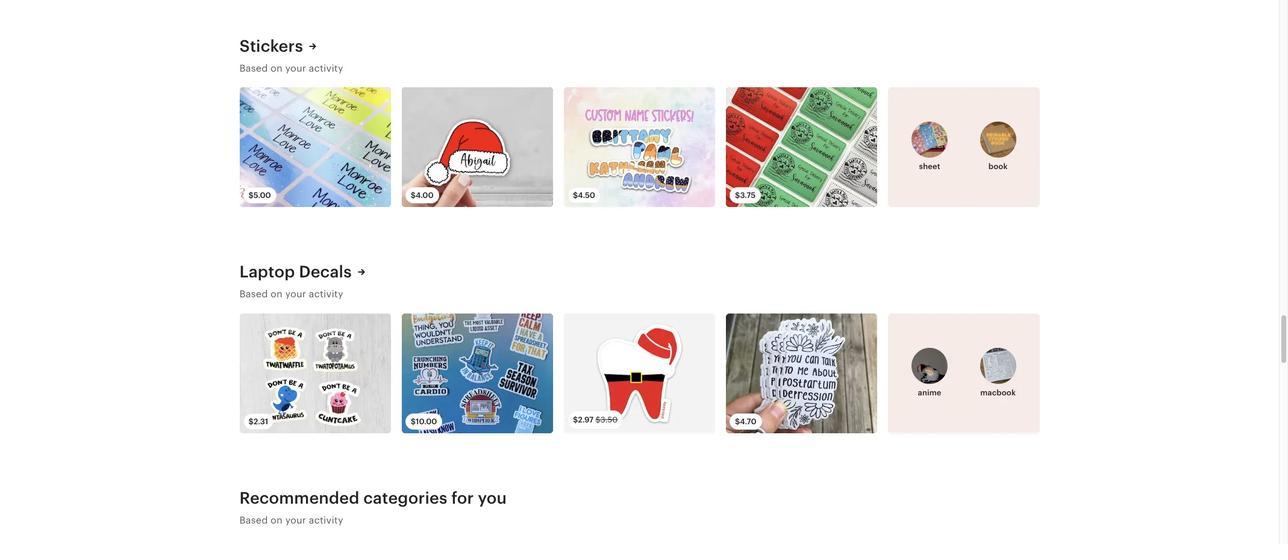 Task type: locate. For each thing, give the bounding box(es) containing it.
$ 2.97 $ 3.50
[[573, 416, 618, 425]]

stickers link
[[239, 35, 316, 56]]

1 based on your activity from the top
[[239, 62, 343, 74]]

on
[[271, 62, 283, 74], [271, 289, 283, 300], [271, 515, 283, 527]]

your down recommended at left bottom
[[285, 515, 306, 527]]

on down recommended at left bottom
[[271, 515, 283, 527]]

laptop decals link
[[239, 262, 365, 283]]

your
[[285, 62, 306, 74], [285, 289, 306, 300], [285, 515, 306, 527]]

your down stickers link
[[285, 62, 306, 74]]

3 based on your activity from the top
[[239, 515, 343, 527]]

3 based from the top
[[239, 515, 268, 527]]

based down laptop
[[239, 289, 268, 300]]

based for stickers
[[239, 62, 268, 74]]

anime link
[[899, 348, 960, 399]]

4.00
[[416, 191, 434, 200]]

based down stickers
[[239, 62, 268, 74]]

$ for $ 4.70
[[735, 418, 740, 427]]

decals
[[299, 263, 352, 282]]

1 vertical spatial based on your activity
[[239, 289, 343, 300]]

on down laptop
[[271, 289, 283, 300]]

activity down stickers link
[[309, 62, 343, 74]]

2 vertical spatial activity
[[309, 515, 343, 527]]

0 vertical spatial on
[[271, 62, 283, 74]]

based on your activity down stickers link
[[239, 62, 343, 74]]

based
[[239, 62, 268, 74], [239, 289, 268, 300], [239, 515, 268, 527]]

your for laptop decals
[[285, 289, 306, 300]]

your down laptop decals
[[285, 289, 306, 300]]

2 your from the top
[[285, 289, 306, 300]]

0 vertical spatial based
[[239, 62, 268, 74]]

activity down recommended at left bottom
[[309, 515, 343, 527]]

on for laptop decals
[[271, 289, 283, 300]]

stickers
[[239, 36, 303, 55]]

0 vertical spatial based on your activity
[[239, 62, 343, 74]]

2 vertical spatial on
[[271, 515, 283, 527]]

1 vertical spatial activity
[[309, 289, 343, 300]]

based on your activity down laptop decals
[[239, 289, 343, 300]]

sheet
[[919, 162, 940, 171]]

based on your activity
[[239, 62, 343, 74], [239, 289, 343, 300], [239, 515, 343, 527]]

book
[[988, 162, 1008, 171]]

1 vertical spatial your
[[285, 289, 306, 300]]

$
[[249, 191, 254, 200], [411, 191, 416, 200], [573, 191, 578, 200], [735, 191, 740, 200], [573, 416, 578, 425], [595, 416, 601, 425], [249, 418, 254, 427], [411, 418, 416, 427], [735, 418, 740, 427]]

2 vertical spatial based
[[239, 515, 268, 527]]

based on your activity down recommended at left bottom
[[239, 515, 343, 527]]

based down recommended at left bottom
[[239, 515, 268, 527]]

$ 4.00
[[411, 191, 434, 200]]

1 your from the top
[[285, 62, 306, 74]]

2 vertical spatial your
[[285, 515, 306, 527]]

4.70
[[740, 418, 756, 427]]

on down stickers link
[[271, 62, 283, 74]]

activity down decals
[[309, 289, 343, 300]]

0 vertical spatial your
[[285, 62, 306, 74]]

activity
[[309, 62, 343, 74], [309, 289, 343, 300], [309, 515, 343, 527]]

book link
[[967, 122, 1029, 173]]

activity for stickers
[[309, 62, 343, 74]]

2 vertical spatial based on your activity
[[239, 515, 343, 527]]

1 activity from the top
[[309, 62, 343, 74]]

sheet link
[[899, 122, 960, 173]]

1 vertical spatial based
[[239, 289, 268, 300]]

1 based from the top
[[239, 62, 268, 74]]

2 on from the top
[[271, 289, 283, 300]]

activity for laptop decals
[[309, 289, 343, 300]]

0 vertical spatial activity
[[309, 62, 343, 74]]

$ 2.31
[[249, 418, 268, 427]]

$ for $ 4.50
[[573, 191, 578, 200]]

1 on from the top
[[271, 62, 283, 74]]

$ 5.00
[[249, 191, 271, 200]]

laptop decals
[[239, 263, 352, 282]]

1 vertical spatial on
[[271, 289, 283, 300]]

2 based on your activity from the top
[[239, 289, 343, 300]]

2 based from the top
[[239, 289, 268, 300]]

2 activity from the top
[[309, 289, 343, 300]]

$ for $ 2.31
[[249, 418, 254, 427]]

5.00
[[254, 191, 271, 200]]



Task type: describe. For each thing, give the bounding box(es) containing it.
postpartum depression sticker new mom mother doula natural birth partner worker vinyl home birth mental healt water proof labor support talk image
[[726, 314, 877, 434]]

macbook
[[980, 389, 1016, 398]]

for
[[451, 489, 474, 508]]

personalized blue family name stickers for water bottles kids name stickers, christmas stocking stuffers for toddlers blue heeler stickers image
[[564, 87, 715, 207]]

3.75
[[740, 191, 756, 200]]

macbook link
[[967, 348, 1029, 399]]

$ 4.50
[[573, 191, 595, 200]]

personalized special delivery from santa stickers | christmas gift sticker labels | christmas wrapping labels | personalized gift tags image
[[726, 87, 877, 207]]

$ for $ 10.00
[[411, 418, 416, 427]]

$ for $ 5.00
[[249, 191, 254, 200]]

$ for $ 3.75
[[735, 191, 740, 200]]

10.00
[[416, 418, 437, 427]]

4.50
[[578, 191, 595, 200]]

based on your activity for laptop decals
[[239, 289, 343, 300]]

$ 10.00
[[411, 418, 437, 427]]

recommended categories for you
[[239, 489, 507, 508]]

on for stickers
[[271, 62, 283, 74]]

$ for $ 2.97 $ 3.50
[[573, 416, 578, 425]]

laptop
[[239, 263, 295, 282]]

3 activity from the top
[[309, 515, 343, 527]]

2.31
[[254, 418, 268, 427]]

$ for $ 4.00
[[411, 191, 416, 200]]

based for laptop decals
[[239, 289, 268, 300]]

anime
[[918, 389, 941, 398]]

don't be a sticker bundle, gag gift, for coworker, funny christmas gift for bestfriend, secret santa gift, stocking stuffer for women image
[[239, 314, 391, 434]]

$ 4.70
[[735, 418, 756, 427]]

waterproof name stickers baby label kids name labels, personalize kids sticker, address return label, waterproof baby bottle label princess image
[[239, 87, 391, 207]]

your for stickers
[[285, 62, 306, 74]]

cpa gift | accountant gift | cpa stickers | accountant stickers | funny cpa gift idea | 10 pcs sticker pack image
[[402, 314, 553, 434]]

categories
[[363, 489, 447, 508]]

personalized santa hat sticker | custom christmas sticker for kids | christmas gift sticker | holiday sticker | santa christmas sticker image
[[402, 87, 553, 207]]

3.50
[[601, 416, 618, 425]]

$ 3.75
[[735, 191, 756, 200]]

3 on from the top
[[271, 515, 283, 527]]

based on your activity for stickers
[[239, 62, 343, 74]]

3 your from the top
[[285, 515, 306, 527]]

you
[[478, 489, 507, 508]]

2.97
[[578, 416, 594, 425]]

recommended
[[239, 489, 359, 508]]

santa sticker, santa, dental, christmas sticker, holiday sticker, santa claus, dentistry, dentist, dental hygienist, dental assistant image
[[564, 314, 715, 434]]



Task type: vqa. For each thing, say whether or not it's contained in the screenshot.
can to the left
no



